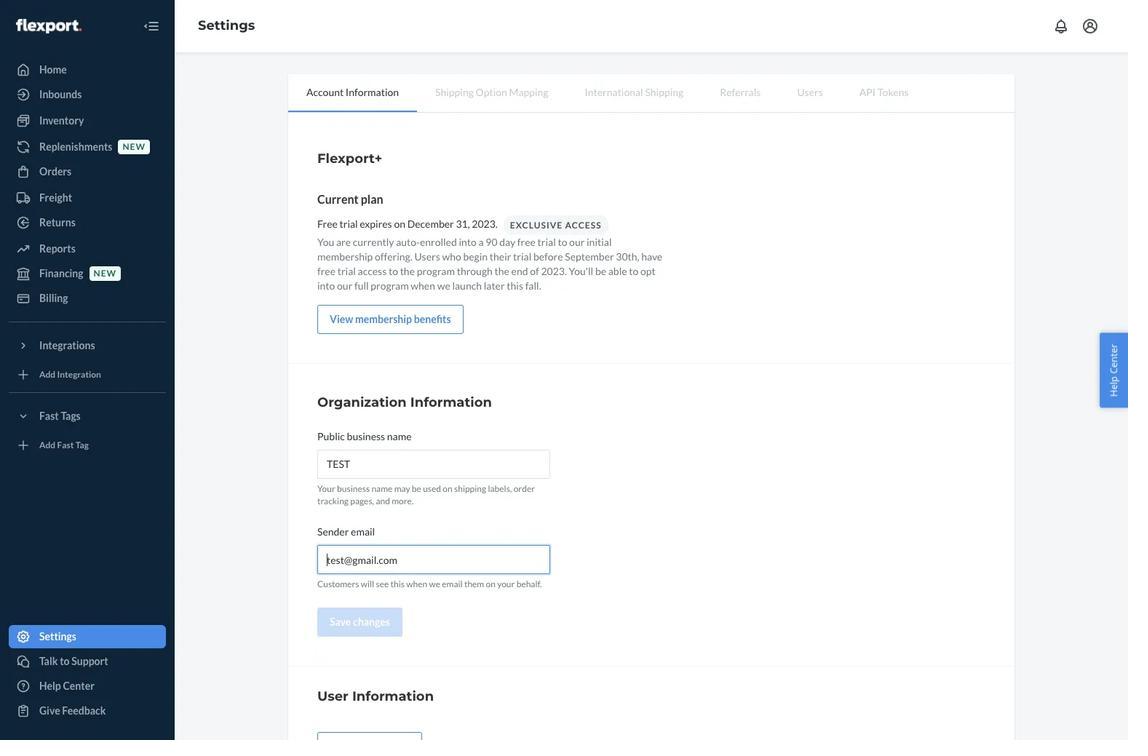 Task type: locate. For each thing, give the bounding box(es) containing it.
1 vertical spatial fast
[[57, 440, 74, 451]]

0 horizontal spatial 2023.
[[472, 218, 498, 230]]

business inside your business name may be used on shipping labels, order tracking pages, and more.
[[337, 483, 370, 494]]

help
[[1108, 376, 1121, 397], [39, 680, 61, 692]]

our left full
[[337, 280, 353, 292]]

mapping
[[509, 86, 549, 98]]

1 vertical spatial free
[[317, 265, 336, 277]]

1 vertical spatial add
[[39, 440, 55, 451]]

inbounds
[[39, 88, 82, 100]]

1 horizontal spatial this
[[507, 280, 523, 292]]

1 horizontal spatial be
[[595, 265, 606, 277]]

this
[[507, 280, 523, 292], [391, 579, 405, 590]]

users down enrolled at the left top
[[415, 250, 440, 263]]

users left api
[[797, 86, 823, 98]]

1 vertical spatial information
[[410, 395, 492, 411]]

1 vertical spatial settings link
[[9, 625, 166, 649]]

name down organization information
[[387, 430, 412, 443]]

free trial expires on december 31, 2023.
[[317, 218, 498, 230]]

1 horizontal spatial help center
[[1108, 344, 1121, 397]]

shipping option mapping
[[435, 86, 549, 98]]

1 horizontal spatial settings link
[[198, 18, 255, 34]]

program down who
[[417, 265, 455, 277]]

more.
[[392, 496, 414, 507]]

membership
[[317, 250, 373, 263], [355, 313, 412, 325]]

give feedback button
[[9, 700, 166, 723]]

1 vertical spatial be
[[412, 483, 421, 494]]

fast
[[39, 410, 59, 422], [57, 440, 74, 451]]

users
[[797, 86, 823, 98], [415, 250, 440, 263]]

center inside button
[[1108, 344, 1121, 374]]

email
[[351, 526, 375, 538], [442, 579, 463, 590]]

2023. up the a
[[472, 218, 498, 230]]

business down the organization
[[347, 430, 385, 443]]

0 horizontal spatial this
[[391, 579, 405, 590]]

name up the and
[[372, 483, 393, 494]]

returns link
[[9, 211, 166, 234]]

1 vertical spatial center
[[63, 680, 95, 692]]

1 horizontal spatial users
[[797, 86, 823, 98]]

0 vertical spatial 2023.
[[472, 218, 498, 230]]

30th,
[[616, 250, 640, 263]]

0 vertical spatial settings
[[198, 18, 255, 34]]

replenishments
[[39, 141, 112, 153]]

1 vertical spatial into
[[317, 280, 335, 292]]

1 horizontal spatial shipping
[[645, 86, 684, 98]]

1 add from the top
[[39, 369, 55, 380]]

to
[[558, 236, 567, 248], [389, 265, 398, 277], [629, 265, 639, 277], [60, 655, 70, 668]]

public
[[317, 430, 345, 443]]

membership down full
[[355, 313, 412, 325]]

information up "business name" text box
[[410, 395, 492, 411]]

talk to support
[[39, 655, 108, 668]]

0 horizontal spatial the
[[400, 265, 415, 277]]

be
[[595, 265, 606, 277], [412, 483, 421, 494]]

international shipping tab
[[567, 74, 702, 111]]

information inside tab
[[346, 86, 399, 98]]

shipping option mapping tab
[[417, 74, 567, 111]]

1 horizontal spatial on
[[443, 483, 453, 494]]

0 horizontal spatial free
[[317, 265, 336, 277]]

0 vertical spatial settings link
[[198, 18, 255, 34]]

on
[[394, 218, 405, 230], [443, 483, 453, 494], [486, 579, 496, 590]]

0 horizontal spatial on
[[394, 218, 405, 230]]

fast inside 'link'
[[57, 440, 74, 451]]

information
[[346, 86, 399, 98], [410, 395, 492, 411], [352, 689, 434, 705]]

1 vertical spatial users
[[415, 250, 440, 263]]

are
[[336, 236, 351, 248]]

0 horizontal spatial our
[[337, 280, 353, 292]]

tab list
[[288, 74, 1015, 113]]

you
[[317, 236, 334, 248]]

into
[[459, 236, 477, 248], [317, 280, 335, 292]]

into left the a
[[459, 236, 477, 248]]

1 vertical spatial program
[[371, 280, 409, 292]]

international shipping
[[585, 86, 684, 98]]

1 horizontal spatial center
[[1108, 344, 1121, 374]]

this down end
[[507, 280, 523, 292]]

add down fast tags
[[39, 440, 55, 451]]

we down email address text field
[[429, 579, 440, 590]]

0 vertical spatial we
[[437, 280, 450, 292]]

add left integration
[[39, 369, 55, 380]]

integrations
[[39, 339, 95, 352]]

0 horizontal spatial help
[[39, 680, 61, 692]]

information right user
[[352, 689, 434, 705]]

0 horizontal spatial center
[[63, 680, 95, 692]]

membership down are
[[317, 250, 373, 263]]

when up benefits
[[411, 280, 435, 292]]

0 vertical spatial fast
[[39, 410, 59, 422]]

1 vertical spatial name
[[372, 483, 393, 494]]

0 vertical spatial users
[[797, 86, 823, 98]]

september
[[565, 250, 614, 263]]

1 vertical spatial 2023.
[[541, 265, 567, 277]]

31,
[[456, 218, 470, 230]]

flexport+
[[317, 151, 382, 167]]

email right sender
[[351, 526, 375, 538]]

1 vertical spatial business
[[337, 483, 370, 494]]

1 vertical spatial this
[[391, 579, 405, 590]]

0 vertical spatial help center
[[1108, 344, 1121, 397]]

0 vertical spatial add
[[39, 369, 55, 380]]

0 vertical spatial new
[[123, 142, 146, 152]]

0 horizontal spatial into
[[317, 280, 335, 292]]

1 vertical spatial email
[[442, 579, 463, 590]]

0 horizontal spatial settings
[[39, 630, 76, 643]]

0 vertical spatial when
[[411, 280, 435, 292]]

into left full
[[317, 280, 335, 292]]

freight
[[39, 191, 72, 204]]

this right see
[[391, 579, 405, 590]]

help center inside help center button
[[1108, 344, 1121, 397]]

1 horizontal spatial program
[[417, 265, 455, 277]]

1 horizontal spatial 2023.
[[541, 265, 567, 277]]

view membership benefits
[[330, 313, 451, 325]]

api tokens tab
[[841, 74, 927, 111]]

add
[[39, 369, 55, 380], [39, 440, 55, 451]]

users inside users tab
[[797, 86, 823, 98]]

trial up full
[[338, 265, 356, 277]]

fast tags
[[39, 410, 81, 422]]

freight link
[[9, 186, 166, 210]]

1 horizontal spatial email
[[442, 579, 463, 590]]

1 horizontal spatial into
[[459, 236, 477, 248]]

fall.
[[525, 280, 541, 292]]

offering.
[[375, 250, 413, 263]]

free down you
[[317, 265, 336, 277]]

0 vertical spatial membership
[[317, 250, 373, 263]]

will
[[361, 579, 374, 590]]

0 vertical spatial be
[[595, 265, 606, 277]]

information for organization information
[[410, 395, 492, 411]]

free right day
[[517, 236, 536, 248]]

0 vertical spatial business
[[347, 430, 385, 443]]

name for public business name
[[387, 430, 412, 443]]

billing link
[[9, 287, 166, 310]]

0 horizontal spatial new
[[94, 268, 117, 279]]

your
[[317, 483, 335, 494]]

be left able
[[595, 265, 606, 277]]

0 horizontal spatial email
[[351, 526, 375, 538]]

referrals
[[720, 86, 761, 98]]

1 vertical spatial we
[[429, 579, 440, 590]]

program down access
[[371, 280, 409, 292]]

1 vertical spatial new
[[94, 268, 117, 279]]

0 vertical spatial this
[[507, 280, 523, 292]]

to right talk
[[60, 655, 70, 668]]

add fast tag
[[39, 440, 89, 451]]

1 horizontal spatial help
[[1108, 376, 1121, 397]]

account information tab
[[288, 74, 417, 112]]

0 vertical spatial on
[[394, 218, 405, 230]]

inventory
[[39, 114, 84, 127]]

name inside your business name may be used on shipping labels, order tracking pages, and more.
[[372, 483, 393, 494]]

0 vertical spatial free
[[517, 236, 536, 248]]

1 horizontal spatial the
[[495, 265, 509, 277]]

help inside help center button
[[1108, 376, 1121, 397]]

before
[[534, 250, 563, 263]]

we
[[437, 280, 450, 292], [429, 579, 440, 590]]

new for financing
[[94, 268, 117, 279]]

currently
[[353, 236, 394, 248]]

new up the orders link
[[123, 142, 146, 152]]

1 vertical spatial membership
[[355, 313, 412, 325]]

trial up end
[[513, 250, 532, 263]]

0 horizontal spatial program
[[371, 280, 409, 292]]

when down email address text field
[[406, 579, 427, 590]]

2023. down before
[[541, 265, 567, 277]]

sender email
[[317, 526, 375, 538]]

inventory link
[[9, 109, 166, 132]]

0 vertical spatial our
[[569, 236, 585, 248]]

option
[[476, 86, 507, 98]]

shipping right international at the right of the page
[[645, 86, 684, 98]]

add inside 'link'
[[39, 440, 55, 451]]

information right account
[[346, 86, 399, 98]]

2 vertical spatial information
[[352, 689, 434, 705]]

on left your
[[486, 579, 496, 590]]

name
[[387, 430, 412, 443], [372, 483, 393, 494]]

1 vertical spatial help center
[[39, 680, 95, 692]]

to left 'opt'
[[629, 265, 639, 277]]

fast left tags in the left bottom of the page
[[39, 410, 59, 422]]

1 vertical spatial on
[[443, 483, 453, 494]]

0 horizontal spatial help center
[[39, 680, 95, 692]]

we left launch
[[437, 280, 450, 292]]

customers
[[317, 579, 359, 590]]

1 vertical spatial our
[[337, 280, 353, 292]]

1 vertical spatial help
[[39, 680, 61, 692]]

on inside your business name may be used on shipping labels, order tracking pages, and more.
[[443, 483, 453, 494]]

their
[[490, 250, 511, 263]]

0 vertical spatial name
[[387, 430, 412, 443]]

begin
[[463, 250, 488, 263]]

email left them
[[442, 579, 463, 590]]

expires
[[360, 218, 392, 230]]

to down offering.
[[389, 265, 398, 277]]

be inside you are currently auto-enrolled into a 90 day free trial to our initial membership offering. users who begin their trial before september 30th, have free trial access to the program through the end of 2023. you'll be able to opt into our full program when we launch later this fall.
[[595, 265, 606, 277]]

our down access
[[569, 236, 585, 248]]

Email address text field
[[317, 545, 550, 575]]

0 vertical spatial center
[[1108, 344, 1121, 374]]

fast left tag
[[57, 440, 74, 451]]

may
[[394, 483, 410, 494]]

the down offering.
[[400, 265, 415, 277]]

new down reports link at the left top of page
[[94, 268, 117, 279]]

0 vertical spatial information
[[346, 86, 399, 98]]

current
[[317, 192, 359, 206]]

2 add from the top
[[39, 440, 55, 451]]

the
[[400, 265, 415, 277], [495, 265, 509, 277]]

be right may
[[412, 483, 421, 494]]

0 vertical spatial help
[[1108, 376, 1121, 397]]

0 vertical spatial program
[[417, 265, 455, 277]]

to inside button
[[60, 655, 70, 668]]

0 horizontal spatial shipping
[[435, 86, 474, 98]]

account information
[[306, 86, 399, 98]]

fast inside dropdown button
[[39, 410, 59, 422]]

business up pages,
[[337, 483, 370, 494]]

2 horizontal spatial on
[[486, 579, 496, 590]]

you'll
[[569, 265, 593, 277]]

information for account information
[[346, 86, 399, 98]]

0 horizontal spatial be
[[412, 483, 421, 494]]

1 the from the left
[[400, 265, 415, 277]]

1 horizontal spatial new
[[123, 142, 146, 152]]

the down their at the left
[[495, 265, 509, 277]]

on right used
[[443, 483, 453, 494]]

full
[[355, 280, 369, 292]]

a
[[479, 236, 484, 248]]

shipping
[[435, 86, 474, 98], [645, 86, 684, 98]]

0 horizontal spatial users
[[415, 250, 440, 263]]

0 horizontal spatial settings link
[[9, 625, 166, 649]]

through
[[457, 265, 493, 277]]

api
[[860, 86, 876, 98]]

help inside help center link
[[39, 680, 61, 692]]

on up auto-
[[394, 218, 405, 230]]

access
[[565, 220, 602, 231]]

shipping left option
[[435, 86, 474, 98]]

1 vertical spatial settings
[[39, 630, 76, 643]]

access
[[358, 265, 387, 277]]



Task type: describe. For each thing, give the bounding box(es) containing it.
talk to support button
[[9, 650, 166, 673]]

sender
[[317, 526, 349, 538]]

new for replenishments
[[123, 142, 146, 152]]

0 vertical spatial into
[[459, 236, 477, 248]]

exclusive access
[[510, 220, 602, 231]]

view
[[330, 313, 353, 325]]

1 horizontal spatial our
[[569, 236, 585, 248]]

free
[[317, 218, 338, 230]]

initial
[[587, 236, 612, 248]]

enrolled
[[420, 236, 457, 248]]

we inside you are currently auto-enrolled into a 90 day free trial to our initial membership offering. users who begin their trial before september 30th, have free trial access to the program through the end of 2023. you'll be able to opt into our full program when we launch later this fall.
[[437, 280, 450, 292]]

end
[[511, 265, 528, 277]]

organization information
[[317, 395, 492, 411]]

api tokens
[[860, 86, 909, 98]]

order
[[514, 483, 535, 494]]

2 vertical spatial on
[[486, 579, 496, 590]]

tags
[[61, 410, 81, 422]]

integration
[[57, 369, 101, 380]]

launch
[[452, 280, 482, 292]]

add for add fast tag
[[39, 440, 55, 451]]

90
[[486, 236, 498, 248]]

trial up are
[[340, 218, 358, 230]]

help center link
[[9, 675, 166, 698]]

you are currently auto-enrolled into a 90 day free trial to our initial membership offering. users who begin their trial before september 30th, have free trial access to the program through the end of 2023. you'll be able to opt into our full program when we launch later this fall.
[[317, 236, 663, 292]]

orders
[[39, 165, 72, 178]]

open notifications image
[[1053, 17, 1070, 35]]

have
[[642, 250, 663, 263]]

name for your business name may be used on shipping labels, order tracking pages, and more.
[[372, 483, 393, 494]]

add fast tag link
[[9, 434, 166, 457]]

customers will see this when we email them on your behalf.
[[317, 579, 542, 590]]

membership inside you are currently auto-enrolled into a 90 day free trial to our initial membership offering. users who begin their trial before september 30th, have free trial access to the program through the end of 2023. you'll be able to opt into our full program when we launch later this fall.
[[317, 250, 373, 263]]

user
[[317, 689, 349, 705]]

add integration
[[39, 369, 101, 380]]

international
[[585, 86, 643, 98]]

information for user information
[[352, 689, 434, 705]]

0 vertical spatial email
[[351, 526, 375, 538]]

tag
[[76, 440, 89, 451]]

later
[[484, 280, 505, 292]]

2023. inside you are currently auto-enrolled into a 90 day free trial to our initial membership offering. users who begin their trial before september 30th, have free trial access to the program through the end of 2023. you'll be able to opt into our full program when we launch later this fall.
[[541, 265, 567, 277]]

view membership benefits link
[[317, 305, 463, 334]]

labels,
[[488, 483, 512, 494]]

help center inside help center link
[[39, 680, 95, 692]]

users tab
[[779, 74, 841, 111]]

tokens
[[878, 86, 909, 98]]

referrals tab
[[702, 74, 779, 111]]

business for your
[[337, 483, 370, 494]]

users inside you are currently auto-enrolled into a 90 day free trial to our initial membership offering. users who begin their trial before september 30th, have free trial access to the program through the end of 2023. you'll be able to opt into our full program when we launch later this fall.
[[415, 250, 440, 263]]

account
[[306, 86, 344, 98]]

financing
[[39, 267, 83, 280]]

user information
[[317, 689, 434, 705]]

who
[[442, 250, 461, 263]]

add integration link
[[9, 363, 166, 387]]

flexport logo image
[[16, 19, 81, 33]]

feedback
[[62, 705, 106, 717]]

support
[[72, 655, 108, 668]]

this inside you are currently auto-enrolled into a 90 day free trial to our initial membership offering. users who begin their trial before september 30th, have free trial access to the program through the end of 2023. you'll be able to opt into our full program when we launch later this fall.
[[507, 280, 523, 292]]

exclusive
[[510, 220, 563, 231]]

billing
[[39, 292, 68, 304]]

auto-
[[396, 236, 420, 248]]

integrations button
[[9, 334, 166, 357]]

1 horizontal spatial settings
[[198, 18, 255, 34]]

business for public
[[347, 430, 385, 443]]

orders link
[[9, 160, 166, 183]]

tab list containing account information
[[288, 74, 1015, 113]]

1 horizontal spatial free
[[517, 236, 536, 248]]

home
[[39, 63, 67, 76]]

help center button
[[1100, 333, 1128, 408]]

and
[[376, 496, 390, 507]]

changes
[[353, 616, 390, 629]]

view membership benefits button
[[317, 305, 463, 334]]

2 the from the left
[[495, 265, 509, 277]]

current plan
[[317, 192, 383, 206]]

membership inside "button"
[[355, 313, 412, 325]]

able
[[608, 265, 627, 277]]

used
[[423, 483, 441, 494]]

Business name text field
[[317, 450, 550, 479]]

when inside you are currently auto-enrolled into a 90 day free trial to our initial membership offering. users who begin their trial before september 30th, have free trial access to the program through the end of 2023. you'll be able to opt into our full program when we launch later this fall.
[[411, 280, 435, 292]]

see
[[376, 579, 389, 590]]

your
[[497, 579, 515, 590]]

2 shipping from the left
[[645, 86, 684, 98]]

add for add integration
[[39, 369, 55, 380]]

opt
[[641, 265, 656, 277]]

pages,
[[350, 496, 374, 507]]

save
[[330, 616, 351, 629]]

public business name
[[317, 430, 412, 443]]

benefits
[[414, 313, 451, 325]]

be inside your business name may be used on shipping labels, order tracking pages, and more.
[[412, 483, 421, 494]]

fast tags button
[[9, 405, 166, 428]]

home link
[[9, 58, 166, 82]]

inbounds link
[[9, 83, 166, 106]]

1 shipping from the left
[[435, 86, 474, 98]]

to down exclusive access at the top
[[558, 236, 567, 248]]

plan
[[361, 192, 383, 206]]

reports link
[[9, 237, 166, 261]]

them
[[464, 579, 484, 590]]

close navigation image
[[143, 17, 160, 35]]

trial up before
[[538, 236, 556, 248]]

1 vertical spatial when
[[406, 579, 427, 590]]

save changes button
[[317, 608, 402, 637]]

open account menu image
[[1082, 17, 1099, 35]]

day
[[500, 236, 516, 248]]

your business name may be used on shipping labels, order tracking pages, and more.
[[317, 483, 535, 507]]

reports
[[39, 242, 76, 255]]



Task type: vqa. For each thing, say whether or not it's contained in the screenshot.
'Home' link
yes



